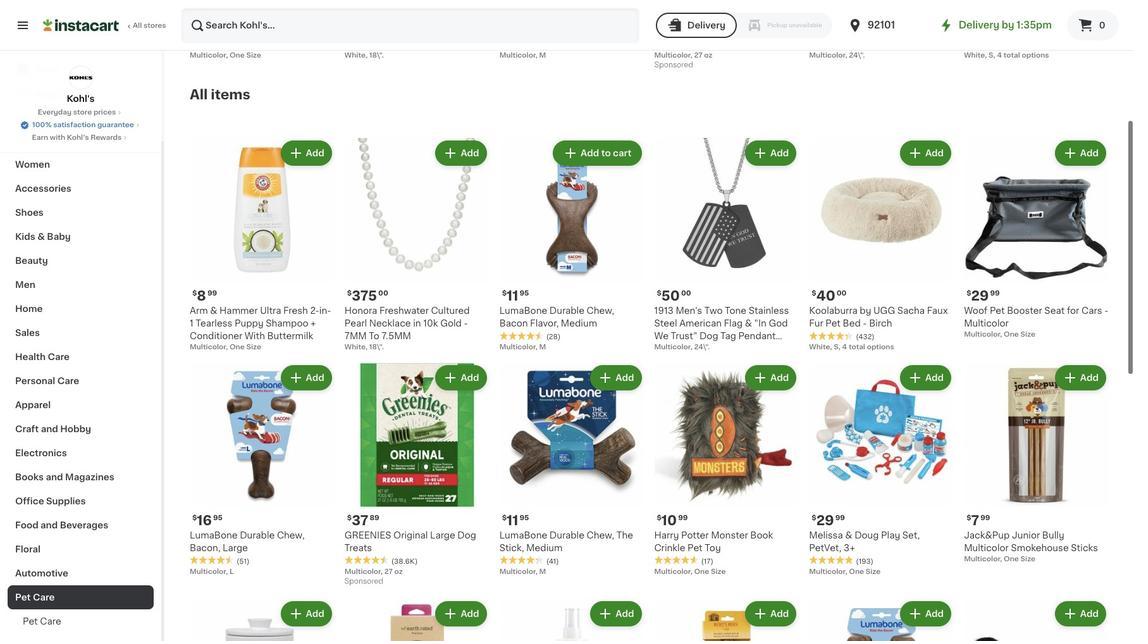 Task type: describe. For each thing, give the bounding box(es) containing it.
0 button
[[1068, 10, 1120, 41]]

0 horizontal spatial greenies
[[345, 531, 391, 540]]

0 horizontal spatial god
[[769, 319, 788, 328]]

0 vertical spatial bed
[[998, 27, 1016, 36]]

multicolor, one size for 29
[[810, 568, 881, 575]]

0 vertical spatial (432)
[[1011, 42, 1030, 49]]

kids & baby
[[15, 232, 71, 241]]

white, down delivery by 1:35pm link
[[965, 52, 988, 59]]

lumabone durable chew, the stick, medium
[[500, 531, 634, 552]]

99 for jack&pup junior bully multicolor smokehouse sticks
[[981, 514, 991, 521]]

bully
[[1043, 531, 1065, 540]]

1 puppy from the top
[[235, 27, 264, 36]]

11 for lumabone durable chew, bacon flavor, medium
[[507, 289, 519, 302]]

care for 2nd "pet care" link
[[40, 617, 61, 626]]

0 vertical spatial men's
[[831, 14, 858, 23]]

$ for lumabone durable chew, bacon flavor, medium
[[502, 290, 507, 297]]

1 horizontal spatial we
[[810, 40, 824, 49]]

0 vertical spatial "in
[[910, 27, 922, 36]]

service type group
[[656, 13, 833, 38]]

1 vertical spatial multicolor, 24\".
[[655, 343, 710, 350]]

and for craft
[[41, 425, 58, 434]]

care for second "pet care" link from the bottom of the page
[[33, 593, 55, 602]]

1 horizontal spatial multicolor, 27 oz
[[655, 52, 713, 59]]

food and beverages
[[15, 521, 108, 530]]

1 ultra from the top
[[260, 14, 281, 23]]

white, down '40' at top right
[[810, 343, 833, 350]]

chew, for lumabone durable chew, bacon flavor, medium
[[587, 306, 615, 315]]

1 pet care link from the top
[[8, 585, 154, 609]]

1 arm from the top
[[190, 14, 208, 23]]

0 vertical spatial 1913
[[810, 14, 829, 23]]

1 horizontal spatial ugg
[[1029, 14, 1051, 23]]

1 vertical spatial koolaburra
[[810, 306, 858, 315]]

$ 10 99
[[657, 514, 688, 527]]

with
[[50, 134, 65, 141]]

pet inside the harry potter monster book crinkle pet toy
[[688, 543, 703, 552]]

1 (28) from the top
[[547, 42, 561, 49]]

0 horizontal spatial tag
[[721, 331, 737, 340]]

$ for honora freshwater cultured pearl necklace in 10k gold - 7mm to 7.5mm
[[347, 290, 352, 297]]

delivery by 1:35pm
[[959, 20, 1053, 30]]

by for $40.00 element
[[1015, 14, 1027, 23]]

buy it again
[[35, 90, 89, 99]]

large inside lumabone durable chew, bacon, large
[[223, 543, 248, 552]]

$ for arm & hammer ultra fresh 2-in- 1 tearless puppy shampoo + conditioner with buttermilk
[[192, 290, 197, 297]]

$40.00 element
[[965, 0, 1109, 13]]

$ 40 00
[[812, 289, 847, 302]]

1 vertical spatial 27
[[385, 568, 393, 575]]

petvet,
[[810, 543, 842, 552]]

00 for 40
[[837, 290, 847, 297]]

home
[[15, 304, 43, 313]]

0 vertical spatial multicolor, 24\".
[[810, 52, 865, 59]]

0 horizontal spatial flag
[[724, 319, 743, 328]]

1 vertical spatial (432)
[[857, 333, 875, 340]]

2 7.5mm from the top
[[382, 331, 411, 340]]

1 conditioner from the top
[[190, 40, 243, 49]]

lumabone for flavor,
[[500, 306, 548, 315]]

0 horizontal spatial koolaburra by ugg sacha faux fur pet bed - birch
[[810, 306, 948, 328]]

kohl's
[[67, 94, 95, 103]]

care for health care 'link'
[[48, 353, 70, 361]]

potter
[[682, 531, 709, 540]]

11 for lumabone durable chew, the stick, medium
[[507, 514, 519, 527]]

1 horizontal spatial two
[[860, 14, 878, 23]]

floral
[[15, 545, 41, 554]]

99 for harry potter monster book crinkle pet toy
[[679, 514, 688, 521]]

sales
[[15, 328, 40, 337]]

melissa & doug play set, petvet, 3+
[[810, 531, 920, 552]]

1 multicolor, m from the top
[[500, 52, 546, 59]]

1 in from the top
[[413, 27, 421, 36]]

2 arm & hammer ultra fresh 2-in- 1 tearless puppy shampoo + conditioner with buttermilk multicolor, one size from the top
[[190, 306, 331, 350]]

add to cart
[[581, 149, 632, 157]]

95 for large
[[213, 514, 223, 521]]

beauty
[[15, 256, 48, 265]]

2 shampoo from the top
[[266, 319, 309, 328]]

stainless inside the product group
[[749, 306, 790, 315]]

1 honora from the top
[[345, 14, 377, 23]]

2 1 from the top
[[190, 319, 194, 328]]

health care
[[15, 353, 70, 361]]

2 hammer from the top
[[220, 306, 258, 315]]

99 for arm & hammer ultra fresh 2-in- 1 tearless puppy shampoo + conditioner with buttermilk
[[208, 290, 217, 297]]

1 gold from the top
[[441, 27, 462, 36]]

kohl's link
[[67, 66, 95, 105]]

8
[[197, 289, 206, 302]]

1 7mm from the top
[[345, 40, 367, 49]]

beauty link
[[8, 249, 154, 273]]

2 (28) from the top
[[547, 333, 561, 340]]

electronics
[[15, 449, 67, 458]]

1 horizontal spatial god
[[924, 27, 943, 36]]

1 horizontal spatial pendant
[[894, 40, 931, 49]]

0 vertical spatial birch
[[1025, 27, 1048, 36]]

1 18\". from the top
[[369, 52, 384, 59]]

book
[[751, 531, 774, 540]]

2 buttermilk from the top
[[267, 331, 313, 340]]

bacon,
[[190, 543, 221, 552]]

1 vertical spatial 4
[[843, 343, 848, 350]]

l
[[230, 568, 234, 575]]

0 horizontal spatial american
[[680, 319, 722, 328]]

store
[[73, 109, 92, 116]]

woof
[[965, 306, 988, 315]]

1 vertical spatial two
[[705, 306, 723, 315]]

kohl's logo image
[[69, 66, 93, 90]]

delivery by 1:35pm link
[[939, 18, 1053, 33]]

men link
[[8, 273, 154, 297]]

cars
[[1082, 306, 1103, 315]]

supplies
[[46, 497, 86, 506]]

multicolor, inside woof pet booster seat for cars - multicolor multicolor, one size
[[965, 331, 1003, 338]]

1 vertical spatial 1913
[[655, 306, 674, 315]]

2 pearl from the top
[[345, 319, 367, 328]]

40
[[817, 289, 836, 302]]

accessories
[[15, 184, 71, 193]]

lumabone for large
[[190, 531, 238, 540]]

1 vertical spatial multicolor, 27 oz
[[345, 568, 403, 575]]

$ 16 95
[[192, 514, 223, 527]]

0 horizontal spatial tone
[[725, 306, 747, 315]]

food
[[15, 521, 38, 530]]

floral link
[[8, 537, 154, 561]]

product group containing 10
[[655, 362, 800, 577]]

harry
[[655, 531, 679, 540]]

2 7mm from the top
[[345, 331, 367, 340]]

delivery button
[[656, 13, 737, 38]]

durable for flavor,
[[550, 306, 585, 315]]

toy
[[705, 543, 721, 552]]

0 vertical spatial large
[[740, 14, 765, 23]]

pet inside woof pet booster seat for cars - multicolor multicolor, one size
[[990, 306, 1005, 315]]

product group containing 8
[[190, 138, 335, 352]]

92101 button
[[848, 8, 924, 43]]

1 horizontal spatial koolaburra
[[965, 14, 1013, 23]]

everyday
[[38, 109, 72, 116]]

$ for lumabone durable chew, bacon, large
[[192, 514, 197, 521]]

1 fresh from the top
[[284, 14, 308, 23]]

1 horizontal spatial tone
[[880, 14, 902, 23]]

100% satisfaction guarantee button
[[20, 118, 142, 130]]

1 horizontal spatial fur
[[965, 27, 979, 36]]

lumabone for stick,
[[500, 531, 548, 540]]

2 freshwater from the top
[[380, 306, 429, 315]]

0 horizontal spatial white, s, 4 total options
[[810, 343, 895, 350]]

(41)
[[547, 558, 559, 565]]

kids & baby link
[[8, 225, 154, 249]]

product group containing 16
[[190, 362, 335, 577]]

office
[[15, 497, 44, 506]]

1 horizontal spatial steel
[[810, 27, 833, 36]]

all for all items
[[190, 88, 208, 101]]

multicolor, inside jack&pup junior bully multicolor smokehouse sticks multicolor, one size
[[965, 555, 1003, 562]]

1 horizontal spatial (38.6k)
[[702, 42, 728, 49]]

white, down search field
[[345, 52, 368, 59]]

pet care for second "pet care" link from the bottom of the page
[[15, 593, 55, 602]]

and for books
[[46, 473, 63, 482]]

$ 11 95 for lumabone durable chew, bacon flavor, medium
[[502, 289, 529, 302]]

to
[[602, 149, 611, 157]]

junior
[[1013, 531, 1041, 540]]

rewards
[[91, 134, 122, 141]]

2 tearless from the top
[[196, 319, 233, 328]]

add inside button
[[581, 149, 600, 157]]

product group containing 375
[[345, 138, 490, 352]]

1 vertical spatial (38.6k)
[[392, 558, 418, 565]]

1 vertical spatial 24\".
[[695, 343, 710, 350]]

1 horizontal spatial stainless
[[904, 14, 944, 23]]

guarantee
[[97, 122, 134, 128]]

1 vertical spatial fur
[[810, 319, 824, 328]]

cart
[[613, 149, 632, 157]]

books and magazines link
[[8, 465, 154, 489]]

in inside the product group
[[413, 319, 421, 328]]

craft
[[15, 425, 39, 434]]

chew, for lumabone durable chew, bacon, large
[[277, 531, 305, 540]]

shoes link
[[8, 201, 154, 225]]

shop link
[[8, 56, 154, 82]]

1 horizontal spatial 4
[[998, 52, 1003, 59]]

$ for koolaburra by ugg sacha faux fur pet bed - birch
[[812, 290, 817, 297]]

$ for jack&pup junior bully multicolor smokehouse sticks
[[967, 514, 972, 521]]

16
[[197, 514, 212, 527]]

$ for 1913 men's two tone stainless steel american flag & "in god we trust" dog tag pendant necklace
[[657, 290, 662, 297]]

1 vertical spatial greenies original large dog treats
[[345, 531, 477, 552]]

0 vertical spatial oz
[[705, 52, 713, 59]]

everyday store prices link
[[38, 108, 124, 118]]

baby
[[47, 232, 71, 241]]

chew, for lumabone durable chew, the stick, medium
[[587, 531, 615, 540]]

0 vertical spatial sponsored badge image
[[655, 62, 693, 69]]

delivery for delivery by 1:35pm
[[959, 20, 1000, 30]]

0 horizontal spatial steel
[[655, 319, 678, 328]]

stick,
[[500, 543, 524, 552]]

all stores link
[[43, 8, 167, 43]]

1 arm & hammer ultra fresh 2-in- 1 tearless puppy shampoo + conditioner with buttermilk multicolor, one size from the top
[[190, 14, 331, 59]]

1 horizontal spatial 24\".
[[850, 52, 865, 59]]

(51)
[[237, 558, 250, 565]]

home link
[[8, 297, 154, 321]]

2 18\". from the top
[[369, 343, 384, 350]]

earn with kohl's rewards
[[32, 134, 122, 141]]

0 vertical spatial greenies
[[655, 14, 701, 23]]

0 vertical spatial sacha
[[1053, 14, 1080, 23]]

1 freshwater from the top
[[380, 14, 429, 23]]

birch inside the product group
[[870, 319, 893, 328]]

92101
[[868, 20, 896, 30]]

1 horizontal spatial white, s, 4 total options
[[965, 52, 1050, 59]]

magazines
[[65, 473, 114, 482]]

product group containing 37
[[345, 362, 490, 588]]

set,
[[903, 531, 920, 540]]

multicolor inside woof pet booster seat for cars - multicolor multicolor, one size
[[965, 319, 1009, 328]]

0 horizontal spatial oz
[[395, 568, 403, 575]]

0 horizontal spatial treats
[[345, 543, 372, 552]]

0 vertical spatial koolaburra by ugg sacha faux fur pet bed - birch
[[965, 14, 1103, 36]]

sales link
[[8, 321, 154, 345]]

delivery for delivery
[[688, 21, 726, 30]]

2 conditioner from the top
[[190, 331, 243, 340]]

$ for melissa & doug play set, petvet, 3+
[[812, 514, 817, 521]]

100% satisfaction guarantee
[[32, 122, 134, 128]]

$ 375 00
[[347, 289, 388, 302]]

sticks
[[1072, 543, 1099, 552]]

durable for large
[[240, 531, 275, 540]]

1 vertical spatial faux
[[928, 306, 948, 315]]

automotive link
[[8, 561, 154, 585]]

$ 11 95 for lumabone durable chew, the stick, medium
[[502, 514, 529, 527]]

crinkle
[[655, 543, 686, 552]]

product group containing 7
[[965, 362, 1109, 564]]

kohl's
[[67, 134, 89, 141]]

1 horizontal spatial american
[[835, 27, 877, 36]]

0 vertical spatial tag
[[876, 40, 892, 49]]

1 vertical spatial large
[[430, 531, 456, 540]]

white, down 375
[[345, 343, 368, 350]]

0 vertical spatial total
[[1004, 52, 1021, 59]]

harry potter monster book crinkle pet toy
[[655, 531, 774, 552]]

one inside jack&pup junior bully multicolor smokehouse sticks multicolor, one size
[[1004, 555, 1020, 562]]

s, inside the product group
[[834, 343, 841, 350]]

1 vertical spatial bed
[[843, 319, 861, 328]]

shoes
[[15, 208, 44, 217]]

1 horizontal spatial trust"
[[826, 40, 853, 49]]

0 vertical spatial 27
[[695, 52, 703, 59]]

1 horizontal spatial original
[[704, 14, 738, 23]]

food and beverages link
[[8, 513, 154, 537]]

everyday store prices
[[38, 109, 116, 116]]

1 vertical spatial sacha
[[898, 306, 925, 315]]

total inside the product group
[[849, 343, 866, 350]]

0 vertical spatial flag
[[879, 27, 898, 36]]

1:35pm
[[1017, 20, 1053, 30]]

$ 37 89
[[347, 514, 379, 527]]

bacon
[[500, 319, 528, 328]]

books
[[15, 473, 44, 482]]



Task type: vqa. For each thing, say whether or not it's contained in the screenshot.


Task type: locate. For each thing, give the bounding box(es) containing it.
1 vertical spatial in
[[413, 319, 421, 328]]

1 horizontal spatial multicolor, 24\".
[[810, 52, 865, 59]]

2 cultured from the top
[[431, 306, 470, 315]]

1 vertical spatial pearl
[[345, 319, 367, 328]]

1 to from the top
[[369, 40, 380, 49]]

00 right 375
[[378, 290, 388, 297]]

1 horizontal spatial large
[[430, 531, 456, 540]]

1 10k from the top
[[424, 27, 438, 36]]

one inside woof pet booster seat for cars - multicolor multicolor, one size
[[1004, 331, 1020, 338]]

bed down $ 40 00
[[843, 319, 861, 328]]

multicolor, 27 oz down $ 37 89
[[345, 568, 403, 575]]

earn with kohl's rewards link
[[32, 133, 129, 143]]

0 vertical spatial hammer
[[220, 14, 258, 23]]

multicolor,
[[190, 52, 228, 59], [655, 52, 693, 59], [810, 52, 848, 59], [500, 52, 538, 59], [965, 331, 1003, 338], [190, 343, 228, 350], [655, 343, 693, 350], [500, 343, 538, 350], [965, 555, 1003, 562], [190, 568, 228, 575], [345, 568, 383, 575], [655, 568, 693, 575], [810, 568, 848, 575], [500, 568, 538, 575]]

4
[[998, 52, 1003, 59], [843, 343, 848, 350]]

00 inside $ 40 00
[[837, 290, 847, 297]]

29 up melissa
[[817, 514, 835, 527]]

arm right the stores on the top left of page
[[190, 14, 208, 23]]

all for all stores
[[133, 22, 142, 29]]

size
[[246, 52, 261, 59], [1021, 331, 1036, 338], [246, 343, 261, 350], [1021, 555, 1036, 562], [711, 568, 726, 575], [866, 568, 881, 575]]

2 fresh from the top
[[284, 306, 308, 315]]

puppy inside the product group
[[235, 319, 264, 328]]

sponsored badge image down $ 37 89
[[345, 578, 383, 585]]

0 vertical spatial multicolor, m
[[500, 52, 546, 59]]

multicolor, one size for 10
[[655, 568, 726, 575]]

0 horizontal spatial multicolor, one size
[[655, 568, 726, 575]]

office supplies
[[15, 497, 86, 506]]

37
[[352, 514, 369, 527]]

1 vertical spatial honora
[[345, 306, 377, 315]]

all inside the all stores link
[[133, 22, 142, 29]]

1 horizontal spatial 1913 men's two tone stainless steel american flag & "in god we trust" dog tag pendant necklace
[[810, 14, 944, 61]]

Search field
[[182, 9, 638, 42]]

lumabone inside lumabone durable chew, bacon, large
[[190, 531, 238, 540]]

men
[[15, 280, 35, 289]]

00 inside the $ 375 00
[[378, 290, 388, 297]]

1 vertical spatial cultured
[[431, 306, 470, 315]]

0 horizontal spatial koolaburra
[[810, 306, 858, 315]]

booster
[[1008, 306, 1043, 315]]

0 horizontal spatial trust"
[[671, 331, 698, 340]]

1 honora freshwater cultured pearl necklace in 10k gold - 7mm to 7.5mm white, 18\". from the top
[[345, 14, 470, 59]]

by
[[1015, 14, 1027, 23], [1002, 20, 1015, 30], [860, 306, 872, 315]]

durable up flavor,
[[550, 306, 585, 315]]

0 horizontal spatial s,
[[834, 343, 841, 350]]

bed
[[998, 27, 1016, 36], [843, 319, 861, 328]]

95 up bacon
[[520, 290, 529, 297]]

0 vertical spatial stainless
[[904, 14, 944, 23]]

0 vertical spatial arm
[[190, 14, 208, 23]]

multicolor inside jack&pup junior bully multicolor smokehouse sticks multicolor, one size
[[965, 543, 1009, 552]]

1 right the stores on the top left of page
[[190, 27, 194, 36]]

options inside the product group
[[867, 343, 895, 350]]

1 horizontal spatial "in
[[910, 27, 922, 36]]

1 vertical spatial original
[[394, 531, 428, 540]]

7
[[972, 514, 980, 527]]

pet care link down automotive
[[8, 585, 154, 609]]

0 vertical spatial 7.5mm
[[382, 40, 411, 49]]

1 horizontal spatial greenies original large dog treats
[[655, 14, 786, 36]]

18\". down search field
[[369, 52, 384, 59]]

$ 29 99 for woof pet booster seat for cars - multicolor
[[967, 289, 1000, 302]]

0 horizontal spatial multicolor, 27 oz
[[345, 568, 403, 575]]

95 up the stick,
[[520, 514, 529, 521]]

3 multicolor, m from the top
[[500, 568, 546, 575]]

lumabone up the stick,
[[500, 531, 548, 540]]

s,
[[989, 52, 996, 59], [834, 343, 841, 350]]

automotive
[[15, 569, 68, 578]]

$ inside $ 37 89
[[347, 514, 352, 521]]

$ inside $ 16 95
[[192, 514, 197, 521]]

- inside woof pet booster seat for cars - multicolor multicolor, one size
[[1105, 306, 1109, 315]]

durable up (41) on the bottom left of page
[[550, 531, 585, 540]]

2 10k from the top
[[424, 319, 438, 328]]

chew, inside lumabone durable chew, bacon flavor, medium
[[587, 306, 615, 315]]

medium right flavor,
[[561, 319, 598, 328]]

multicolor, one size down (17) on the right
[[655, 568, 726, 575]]

4 down delivery by 1:35pm link
[[998, 52, 1003, 59]]

conditioner down $ 8 99
[[190, 331, 243, 340]]

sponsored badge image down 'delivery' button
[[655, 62, 693, 69]]

1 vertical spatial with
[[245, 331, 265, 340]]

2 vertical spatial large
[[223, 543, 248, 552]]

the
[[617, 531, 634, 540]]

cultured inside the product group
[[431, 306, 470, 315]]

(38.6k)
[[702, 42, 728, 49], [392, 558, 418, 565]]

89
[[370, 514, 379, 521]]

0 horizontal spatial we
[[655, 331, 669, 340]]

00
[[378, 290, 388, 297], [682, 290, 692, 297], [837, 290, 847, 297]]

2 in- from the top
[[319, 306, 331, 315]]

steel left 92101
[[810, 27, 833, 36]]

we inside the product group
[[655, 331, 669, 340]]

multicolor, m for add
[[500, 568, 546, 575]]

hammer
[[220, 14, 258, 23], [220, 306, 258, 315]]

lists
[[35, 115, 57, 124]]

lumabone durable chew, bacon flavor, medium
[[500, 306, 615, 328]]

chew, inside "lumabone durable chew, the stick, medium"
[[587, 531, 615, 540]]

personal
[[15, 377, 55, 385]]

chew, inside lumabone durable chew, bacon, large
[[277, 531, 305, 540]]

product group containing 40
[[810, 138, 955, 352]]

sacha
[[1053, 14, 1080, 23], [898, 306, 925, 315]]

1 hammer from the top
[[220, 14, 258, 23]]

2 $ 11 95 from the top
[[502, 514, 529, 527]]

1 11 from the top
[[507, 289, 519, 302]]

jack&pup junior bully multicolor smokehouse sticks multicolor, one size
[[965, 531, 1099, 562]]

lumabone up bacon
[[500, 306, 548, 315]]

0 vertical spatial options
[[1022, 52, 1050, 59]]

1 multicolor, one size from the left
[[655, 568, 726, 575]]

product group
[[655, 0, 800, 72], [190, 138, 335, 352], [345, 138, 490, 352], [500, 138, 645, 352], [655, 138, 800, 353], [810, 138, 955, 352], [965, 138, 1109, 340], [190, 362, 335, 577], [345, 362, 490, 588], [500, 362, 645, 577], [655, 362, 800, 577], [810, 362, 955, 577], [965, 362, 1109, 564], [190, 598, 335, 641], [345, 598, 490, 641], [500, 598, 645, 641], [655, 598, 800, 641], [810, 598, 955, 641], [965, 598, 1109, 641]]

00 right '40' at top right
[[837, 290, 847, 297]]

1 pearl from the top
[[345, 27, 367, 36]]

size inside woof pet booster seat for cars - multicolor multicolor, one size
[[1021, 331, 1036, 338]]

11 up bacon
[[507, 289, 519, 302]]

hobby
[[60, 425, 91, 434]]

$ 29 99 for melissa & doug play set, petvet, 3+
[[812, 514, 846, 527]]

apparel link
[[8, 393, 154, 417]]

2 + from the top
[[311, 319, 316, 328]]

1 1 from the top
[[190, 27, 194, 36]]

faux down $40.00 element
[[1083, 14, 1103, 23]]

99 for melissa & doug play set, petvet, 3+
[[836, 514, 846, 521]]

99 right 7
[[981, 514, 991, 521]]

99 for woof pet booster seat for cars - multicolor
[[991, 290, 1000, 297]]

office supplies link
[[8, 489, 154, 513]]

2 arm from the top
[[190, 306, 208, 315]]

0 horizontal spatial "in
[[755, 319, 767, 328]]

health care link
[[8, 345, 154, 369]]

0 vertical spatial white, s, 4 total options
[[965, 52, 1050, 59]]

1 vertical spatial sponsored badge image
[[345, 578, 383, 585]]

size inside jack&pup junior bully multicolor smokehouse sticks multicolor, one size
[[1021, 555, 1036, 562]]

95 for stick,
[[520, 514, 529, 521]]

white,
[[345, 52, 368, 59], [965, 52, 988, 59], [345, 343, 368, 350], [810, 343, 833, 350]]

durable inside lumabone durable chew, bacon flavor, medium
[[550, 306, 585, 315]]

2 pet care link from the top
[[8, 609, 154, 634]]

and for food
[[41, 521, 58, 530]]

2 m from the top
[[540, 343, 546, 350]]

koolaburra by ugg sacha faux fur pet bed - birch down $40.00 element
[[965, 14, 1103, 36]]

29 for melissa & doug play set, petvet, 3+
[[817, 514, 835, 527]]

1 vertical spatial 18\".
[[369, 343, 384, 350]]

multicolor, 24\". down 92101 popup button
[[810, 52, 865, 59]]

0 horizontal spatial (432)
[[857, 333, 875, 340]]

$ inside '$ 7 99'
[[967, 514, 972, 521]]

1 vertical spatial in-
[[319, 306, 331, 315]]

$ inside $ 10 99
[[657, 514, 662, 521]]

flavor,
[[530, 319, 559, 328]]

0 vertical spatial fresh
[[284, 14, 308, 23]]

1 vertical spatial multicolor, m
[[500, 343, 546, 350]]

$ 29 99 up woof
[[967, 289, 1000, 302]]

00 right the 50
[[682, 290, 692, 297]]

0 vertical spatial ugg
[[1029, 14, 1051, 23]]

multicolor down woof
[[965, 319, 1009, 328]]

99 inside '$ 7 99'
[[981, 514, 991, 521]]

$ 11 95 up the stick,
[[502, 514, 529, 527]]

medium inside "lumabone durable chew, the stick, medium"
[[527, 543, 563, 552]]

lumabone inside lumabone durable chew, bacon flavor, medium
[[500, 306, 548, 315]]

durable up the "(51)"
[[240, 531, 275, 540]]

white, s, 4 total options down $ 40 00
[[810, 343, 895, 350]]

1 with from the top
[[245, 40, 265, 49]]

$ inside $ 40 00
[[812, 290, 817, 297]]

medium up (41) on the bottom left of page
[[527, 543, 563, 552]]

ugg inside the product group
[[874, 306, 896, 315]]

1 vertical spatial arm & hammer ultra fresh 2-in- 1 tearless puppy shampoo + conditioner with buttermilk multicolor, one size
[[190, 306, 331, 350]]

0 vertical spatial buttermilk
[[267, 40, 313, 49]]

s, down delivery by 1:35pm link
[[989, 52, 996, 59]]

2 to from the top
[[369, 331, 380, 340]]

lumabone inside "lumabone durable chew, the stick, medium"
[[500, 531, 548, 540]]

99 up woof pet booster seat for cars - multicolor multicolor, one size at the right of the page
[[991, 290, 1000, 297]]

koolaburra left 1:35pm
[[965, 14, 1013, 23]]

s, down $ 40 00
[[834, 343, 841, 350]]

1 horizontal spatial $ 29 99
[[967, 289, 1000, 302]]

0 horizontal spatial bed
[[843, 319, 861, 328]]

0 horizontal spatial men's
[[676, 306, 703, 315]]

lumabone
[[500, 306, 548, 315], [190, 531, 238, 540], [500, 531, 548, 540]]

1 vertical spatial men's
[[676, 306, 703, 315]]

1 shampoo from the top
[[266, 27, 309, 36]]

1 vertical spatial pet care
[[23, 617, 61, 626]]

2 00 from the left
[[682, 290, 692, 297]]

arm down 8
[[190, 306, 208, 315]]

care for personal care link
[[57, 377, 79, 385]]

all left items
[[190, 88, 208, 101]]

1 2- from the top
[[310, 14, 319, 23]]

1 vertical spatial $ 29 99
[[812, 514, 846, 527]]

0 vertical spatial arm & hammer ultra fresh 2-in- 1 tearless puppy shampoo + conditioner with buttermilk multicolor, one size
[[190, 14, 331, 59]]

$ for woof pet booster seat for cars - multicolor
[[967, 290, 972, 297]]

koolaburra by ugg sacha faux fur pet bed - birch down $ 40 00
[[810, 306, 948, 328]]

greenies original large dog treats
[[655, 14, 786, 36], [345, 531, 477, 552]]

honora
[[345, 14, 377, 23], [345, 306, 377, 315]]

50
[[662, 289, 680, 302]]

1913
[[810, 14, 829, 23], [655, 306, 674, 315]]

4 down $ 40 00
[[843, 343, 848, 350]]

and right craft
[[41, 425, 58, 434]]

0 vertical spatial 18\".
[[369, 52, 384, 59]]

white, s, 4 total options down delivery by 1:35pm
[[965, 52, 1050, 59]]

0 horizontal spatial pendant
[[739, 331, 776, 340]]

1 cultured from the top
[[431, 14, 470, 23]]

faux
[[1083, 14, 1103, 23], [928, 306, 948, 315]]

0 vertical spatial treats
[[655, 27, 682, 36]]

1 vertical spatial stainless
[[749, 306, 790, 315]]

95
[[520, 290, 529, 297], [213, 514, 223, 521], [520, 514, 529, 521]]

0 vertical spatial s,
[[989, 52, 996, 59]]

1
[[190, 27, 194, 36], [190, 319, 194, 328]]

0 vertical spatial $ 11 95
[[502, 289, 529, 302]]

1 vertical spatial gold
[[441, 319, 462, 328]]

lumabone up the 'bacon,'
[[190, 531, 238, 540]]

1 vertical spatial tearless
[[196, 319, 233, 328]]

0 vertical spatial m
[[540, 52, 546, 59]]

0 vertical spatial medium
[[561, 319, 598, 328]]

medium inside lumabone durable chew, bacon flavor, medium
[[561, 319, 598, 328]]

1 in- from the top
[[319, 14, 331, 23]]

m for add
[[540, 568, 546, 575]]

1 horizontal spatial bed
[[998, 27, 1016, 36]]

2 honora from the top
[[345, 306, 377, 315]]

medium for flavor,
[[561, 319, 598, 328]]

0 horizontal spatial fur
[[810, 319, 824, 328]]

95 for flavor,
[[520, 290, 529, 297]]

0 vertical spatial (28)
[[547, 42, 561, 49]]

0 horizontal spatial by
[[860, 306, 872, 315]]

2 gold from the top
[[441, 319, 462, 328]]

99 right 10
[[679, 514, 688, 521]]

0 vertical spatial we
[[810, 40, 824, 49]]

add to cart button
[[554, 142, 641, 164]]

durable inside lumabone durable chew, bacon, large
[[240, 531, 275, 540]]

conditioner
[[190, 40, 243, 49], [190, 331, 243, 340]]

3 00 from the left
[[837, 290, 847, 297]]

1 7.5mm from the top
[[382, 40, 411, 49]]

multicolor, one size down (193)
[[810, 568, 881, 575]]

multicolor, 27 oz down 'delivery' button
[[655, 52, 713, 59]]

29 up woof
[[972, 289, 990, 302]]

shop
[[35, 65, 59, 73]]

delivery
[[959, 20, 1000, 30], [688, 21, 726, 30]]

99 right 8
[[208, 290, 217, 297]]

pet care for 2nd "pet care" link
[[23, 617, 61, 626]]

1 vertical spatial total
[[849, 343, 866, 350]]

woof pet booster seat for cars - multicolor multicolor, one size
[[965, 306, 1109, 338]]

1913 down the 50
[[655, 306, 674, 315]]

1 horizontal spatial options
[[1022, 52, 1050, 59]]

00 for 375
[[378, 290, 388, 297]]

18\".
[[369, 52, 384, 59], [369, 343, 384, 350]]

(193)
[[857, 558, 874, 565]]

2 horizontal spatial 00
[[837, 290, 847, 297]]

2 in from the top
[[413, 319, 421, 328]]

product group containing 50
[[655, 138, 800, 353]]

2 2- from the top
[[310, 306, 319, 315]]

tag
[[876, 40, 892, 49], [721, 331, 737, 340]]

0 horizontal spatial 1913 men's two tone stainless steel american flag & "in god we trust" dog tag pendant necklace
[[655, 306, 790, 353]]

1 horizontal spatial 1913
[[810, 14, 829, 23]]

$ 11 95 up bacon
[[502, 289, 529, 302]]

instacart logo image
[[43, 18, 119, 33]]

again
[[64, 90, 89, 99]]

$ inside the $ 375 00
[[347, 290, 352, 297]]

1 vertical spatial +
[[311, 319, 316, 328]]

multicolor, 24\". down $ 50 00
[[655, 343, 710, 350]]

00 inside $ 50 00
[[682, 290, 692, 297]]

seat
[[1045, 306, 1065, 315]]

0 vertical spatial 1913 men's two tone stainless steel american flag & "in god we trust" dog tag pendant necklace
[[810, 14, 944, 61]]

0 horizontal spatial multicolor, 24\".
[[655, 343, 710, 350]]

2 with from the top
[[245, 331, 265, 340]]

1 buttermilk from the top
[[267, 40, 313, 49]]

gold
[[441, 27, 462, 36], [441, 319, 462, 328]]

1913 left 92101
[[810, 14, 829, 23]]

1 00 from the left
[[378, 290, 388, 297]]

pet care link down the automotive link in the left of the page
[[8, 609, 154, 634]]

by inside delivery by 1:35pm link
[[1002, 20, 1015, 30]]

2 honora freshwater cultured pearl necklace in 10k gold - 7mm to 7.5mm white, 18\". from the top
[[345, 306, 470, 350]]

2 ultra from the top
[[260, 306, 281, 315]]

2 multicolor, one size from the left
[[810, 568, 881, 575]]

product group containing greenies original large dog treats
[[655, 0, 800, 72]]

medium for stick,
[[527, 543, 563, 552]]

3+
[[844, 543, 856, 552]]

god
[[924, 27, 943, 36], [769, 319, 788, 328]]

multicolor, 27 oz
[[655, 52, 713, 59], [345, 568, 403, 575]]

1 + from the top
[[311, 27, 316, 36]]

men's down $ 50 00
[[676, 306, 703, 315]]

95 right 16 on the bottom left of page
[[213, 514, 223, 521]]

beverages
[[60, 521, 108, 530]]

3 m from the top
[[540, 568, 546, 575]]

2 11 from the top
[[507, 514, 519, 527]]

1 horizontal spatial treats
[[655, 27, 682, 36]]

$ 8 99
[[192, 289, 217, 302]]

treats
[[655, 27, 682, 36], [345, 543, 372, 552]]

0 vertical spatial 4
[[998, 52, 1003, 59]]

$ for harry potter monster book crinkle pet toy
[[657, 514, 662, 521]]

0 vertical spatial 2-
[[310, 14, 319, 23]]

bed left 1:35pm
[[998, 27, 1016, 36]]

$ 11 95
[[502, 289, 529, 302], [502, 514, 529, 527]]

95 inside $ 16 95
[[213, 514, 223, 521]]

99 inside $ 10 99
[[679, 514, 688, 521]]

0 vertical spatial 11
[[507, 289, 519, 302]]

1 vertical spatial treats
[[345, 543, 372, 552]]

by for delivery by 1:35pm link
[[1002, 20, 1015, 30]]

1 horizontal spatial all
[[190, 88, 208, 101]]

0 vertical spatial (38.6k)
[[702, 42, 728, 49]]

care
[[48, 353, 70, 361], [57, 377, 79, 385], [33, 593, 55, 602], [40, 617, 61, 626]]

2-
[[310, 14, 319, 23], [310, 306, 319, 315]]

2 puppy from the top
[[235, 319, 264, 328]]

1 horizontal spatial flag
[[879, 27, 898, 36]]

$ for greenies original large dog treats
[[347, 514, 352, 521]]

2 multicolor, m from the top
[[500, 343, 546, 350]]

total
[[1004, 52, 1021, 59], [849, 343, 866, 350]]

0 vertical spatial faux
[[1083, 14, 1103, 23]]

1 m from the top
[[540, 52, 546, 59]]

multicolor, m for add to cart
[[500, 343, 546, 350]]

tearless down $ 8 99
[[196, 319, 233, 328]]

1 tearless from the top
[[196, 27, 233, 36]]

0
[[1100, 21, 1106, 30]]

1 vertical spatial (28)
[[547, 333, 561, 340]]

1 $ 11 95 from the top
[[502, 289, 529, 302]]

koolaburra by ugg sacha faux fur pet bed - birch
[[965, 14, 1103, 36], [810, 306, 948, 328]]

durable inside "lumabone durable chew, the stick, medium"
[[550, 531, 585, 540]]

delivery inside button
[[688, 21, 726, 30]]

& inside melissa & doug play set, petvet, 3+
[[846, 531, 853, 540]]

electronics link
[[8, 441, 154, 465]]

prices
[[94, 109, 116, 116]]

0 vertical spatial greenies original large dog treats
[[655, 14, 786, 36]]

0 vertical spatial with
[[245, 40, 265, 49]]

29
[[972, 289, 990, 302], [817, 514, 835, 527]]

1 vertical spatial tag
[[721, 331, 737, 340]]

1 vertical spatial to
[[369, 331, 380, 340]]

$ 29 99 up melissa
[[812, 514, 846, 527]]

koolaburra down $ 40 00
[[810, 306, 858, 315]]

$ inside $ 50 00
[[657, 290, 662, 297]]

0 horizontal spatial 4
[[843, 343, 848, 350]]

all left the stores on the top left of page
[[133, 22, 142, 29]]

and right food in the left bottom of the page
[[41, 521, 58, 530]]

arm
[[190, 14, 208, 23], [190, 306, 208, 315]]

2 vertical spatial m
[[540, 568, 546, 575]]

monster
[[711, 531, 749, 540]]

steel down the 50
[[655, 319, 678, 328]]

birch
[[1025, 27, 1048, 36], [870, 319, 893, 328]]

tearless right the stores on the top left of page
[[196, 27, 233, 36]]

0 horizontal spatial 00
[[378, 290, 388, 297]]

multicolor down jack&pup
[[965, 543, 1009, 552]]

lumabone durable chew, bacon, large
[[190, 531, 305, 552]]

None search field
[[181, 8, 640, 43]]

$ inside $ 8 99
[[192, 290, 197, 297]]

00 for 50
[[682, 290, 692, 297]]

1 multicolor from the top
[[965, 319, 1009, 328]]

27
[[695, 52, 703, 59], [385, 568, 393, 575]]

m for add to cart
[[540, 343, 546, 350]]

durable for stick,
[[550, 531, 585, 540]]

7mm
[[345, 40, 367, 49], [345, 331, 367, 340]]

1 horizontal spatial greenies
[[655, 14, 701, 23]]

0 vertical spatial 29
[[972, 289, 990, 302]]

99 inside $ 8 99
[[208, 290, 217, 297]]

satisfaction
[[53, 122, 96, 128]]

m
[[540, 52, 546, 59], [540, 343, 546, 350], [540, 568, 546, 575]]

29 for woof pet booster seat for cars - multicolor
[[972, 289, 990, 302]]

0 horizontal spatial total
[[849, 343, 866, 350]]

11 up the stick,
[[507, 514, 519, 527]]

buy
[[35, 90, 53, 99]]

and up office supplies
[[46, 473, 63, 482]]

faux left woof
[[928, 306, 948, 315]]

apparel
[[15, 401, 51, 409]]

18\". down the $ 375 00
[[369, 343, 384, 350]]

conditioner up all items
[[190, 40, 243, 49]]

1 down $ 8 99
[[190, 319, 194, 328]]

7.5mm
[[382, 40, 411, 49], [382, 331, 411, 340]]

sponsored badge image
[[655, 62, 693, 69], [345, 578, 383, 585]]

care inside 'link'
[[48, 353, 70, 361]]

99 up melissa
[[836, 514, 846, 521]]

2 multicolor from the top
[[965, 543, 1009, 552]]

0 vertical spatial 1
[[190, 27, 194, 36]]

men's left 92101
[[831, 14, 858, 23]]

1 vertical spatial 10k
[[424, 319, 438, 328]]

0 vertical spatial american
[[835, 27, 877, 36]]

$ for lumabone durable chew, the stick, medium
[[502, 514, 507, 521]]



